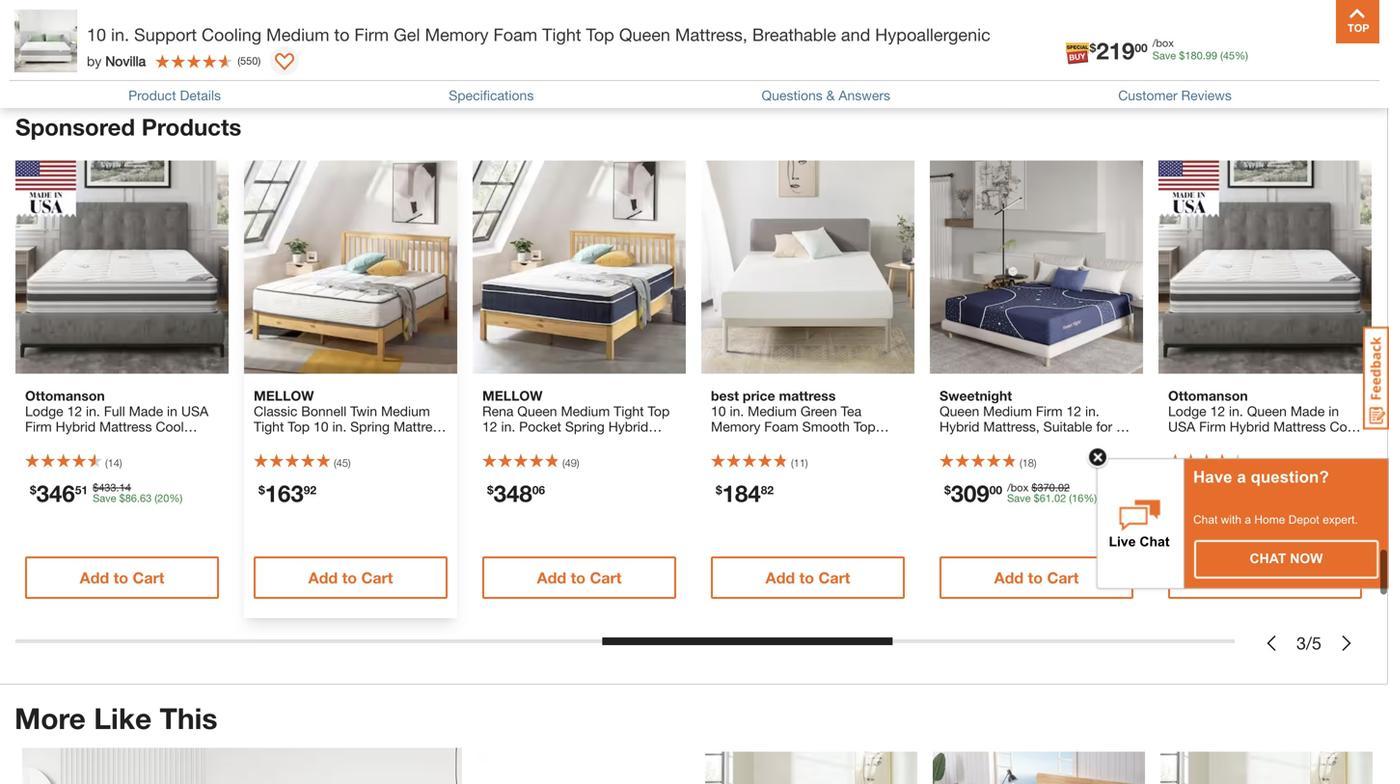 Task type: locate. For each thing, give the bounding box(es) containing it.
lodge inside ottomanson lodge 12 in. queen made in usa firm hybrid mattress cool airflow with edge to edge pocket coil, bed in a box, ottopedic
[[1169, 403, 1207, 419]]

2 edge from the left
[[150, 434, 181, 450]]

5 add from the left
[[995, 569, 1024, 587]]

45
[[1224, 49, 1236, 62], [337, 457, 348, 469]]

12 inside ottomanson lodge 12 in. queen made in usa firm hybrid mattress cool airflow with edge to edge pocket coil, bed in a box, ottopedic
[[1211, 403, 1226, 419]]

00 inside $ 219 00
[[1135, 41, 1148, 55]]

$ inside 420 24 $ 525 . 30
[[1236, 482, 1242, 494]]

82
[[761, 483, 774, 497]]

ottopedic for $
[[25, 465, 85, 481]]

edge up ( 2 )
[[1243, 434, 1274, 450]]

mattress inside ottomanson lodge 12 in. full made in usa firm hybrid mattress cool airflow with edge to edge pocket coil, bed in a box, ottopedic
[[99, 419, 152, 435]]

2 add from the left
[[308, 569, 338, 587]]

bed
[[102, 450, 127, 466], [1246, 450, 1270, 466]]

$ right 24
[[1236, 482, 1242, 494]]

0 horizontal spatial a
[[145, 450, 153, 466]]

1 vertical spatial mattress
[[779, 388, 836, 404]]

0 horizontal spatial tea
[[608, 434, 629, 450]]

specifications button
[[449, 87, 534, 103], [449, 87, 534, 103]]

add to cart
[[80, 569, 164, 587], [308, 569, 393, 587], [537, 569, 622, 587], [766, 569, 851, 587], [995, 569, 1079, 587], [1223, 569, 1308, 587]]

10 in. medium green tea memory foam smooth top twin xl mattress image
[[702, 161, 915, 374]]

with up 51
[[70, 434, 95, 450]]

a down enhances
[[1063, 13, 1070, 29]]

mattress inside best price mattress 10 in. medium green tea memory foam smooth top twin xl mattress
[[779, 388, 836, 404]]

cart for 163
[[361, 569, 393, 587]]

0 horizontal spatial made
[[129, 403, 163, 419]]

1 vertical spatial tea
[[608, 434, 629, 450]]

mellow classic bonnell twin medium tight top 10 in. spring mattress with comfort foam top
[[254, 388, 446, 450]]

1 vertical spatial green
[[568, 434, 604, 450]]

10
[[87, 24, 106, 45], [711, 403, 726, 419], [314, 419, 329, 435]]

questions & answers
[[762, 87, 891, 103]]

twin inside mellow classic bonnell twin medium tight top 10 in. spring mattress with comfort foam top
[[350, 403, 377, 419]]

1 horizontal spatial 10
[[314, 419, 329, 435]]

$ 163 92
[[259, 480, 317, 507]]

10 inside mellow classic bonnell twin medium tight top 10 in. spring mattress with comfort foam top
[[314, 419, 329, 435]]

2 vertical spatial a
[[1245, 513, 1252, 526]]

.
[[1203, 49, 1206, 62], [116, 482, 119, 494], [1056, 482, 1059, 494], [1260, 482, 1263, 494], [137, 492, 140, 505], [1052, 492, 1055, 505]]

1 vertical spatial 00
[[990, 483, 1003, 497]]

0 horizontal spatial save
[[93, 492, 116, 505]]

bed inside ottomanson lodge 12 in. queen made in usa firm hybrid mattress cool airflow with edge to edge pocket coil, bed in a box, ottopedic
[[1246, 450, 1270, 466]]

medium inside best price mattress 10 in. medium green tea memory foam smooth top twin xl mattress
[[748, 403, 797, 419]]

add to cart button
[[25, 557, 219, 599], [254, 557, 448, 599], [483, 557, 677, 599], [711, 557, 905, 599], [940, 557, 1134, 599], [1169, 557, 1363, 599]]

2 cart from the left
[[361, 569, 393, 587]]

question?
[[1251, 468, 1330, 486]]

mattress
[[99, 419, 152, 435], [394, 419, 446, 435], [1274, 419, 1327, 435], [483, 434, 535, 450], [762, 434, 814, 450]]

save left 180
[[1153, 49, 1177, 62]]

bed up have a question?
[[1246, 450, 1270, 466]]

2 bed from the left
[[1246, 450, 1270, 466]]

sleeping
[[940, 434, 993, 450]]

top
[[586, 24, 615, 45], [648, 403, 670, 419], [288, 419, 310, 435], [854, 419, 876, 435], [374, 434, 396, 450]]

0 horizontal spatial spring
[[350, 419, 390, 435]]

tight inside mellow rena queen medium tight top 12 in. pocket spring hybrid mattress with green tea memory foam
[[614, 403, 644, 419]]

add down 92
[[308, 569, 338, 587]]

next slide image
[[1340, 636, 1355, 651]]

0 horizontal spatial cool
[[156, 419, 184, 435]]

add down 82 on the right bottom of the page
[[766, 569, 795, 587]]

a up question?
[[1288, 450, 1297, 466]]

best price mattress 10 in. medium green tea memory foam smooth top twin xl mattress
[[711, 388, 876, 450]]

0 horizontal spatial usa
[[181, 403, 209, 419]]

5 add to cart button from the left
[[940, 557, 1134, 599]]

1 horizontal spatial green
[[801, 403, 837, 419]]

1 horizontal spatial mattress,
[[984, 419, 1040, 435]]

made inside ottomanson lodge 12 in. full made in usa firm hybrid mattress cool airflow with edge to edge pocket coil, bed in a box, ottopedic
[[129, 403, 163, 419]]

1 box, from the left
[[157, 450, 185, 466]]

1 vertical spatial mattress,
[[984, 419, 1040, 435]]

12 up 348
[[483, 419, 498, 435]]

420 24 $ 525 . 30
[[1180, 480, 1275, 507]]

cart for $
[[1276, 569, 1308, 587]]

0 horizontal spatial pocket
[[25, 450, 67, 466]]

2 lodge from the left
[[1169, 403, 1207, 419]]

ottomanson for 24
[[1169, 388, 1249, 404]]

bed inside ottomanson lodge 12 in. full made in usa firm hybrid mattress cool airflow with edge to edge pocket coil, bed in a box, ottopedic
[[102, 450, 127, 466]]

$ left 06
[[487, 483, 494, 497]]

2 add to cart button from the left
[[254, 557, 448, 599]]

61
[[1040, 492, 1052, 505]]

1 horizontal spatial body
[[857, 13, 887, 29]]

1 horizontal spatial box,
[[1301, 450, 1329, 466]]

0 horizontal spatial bed
[[102, 450, 127, 466]]

5 add to cart from the left
[[995, 569, 1079, 587]]

airflow for 420
[[1169, 434, 1210, 450]]

in. up have
[[1230, 403, 1244, 419]]

in. inside ottomanson lodge 12 in. queen made in usa firm hybrid mattress cool airflow with edge to edge pocket coil, bed in a box, ottopedic
[[1230, 403, 1244, 419]]

in up question?
[[1274, 450, 1285, 466]]

180
[[1186, 49, 1203, 62]]

/box down 18
[[1008, 482, 1029, 494]]

4 add from the left
[[766, 569, 795, 587]]

/box
[[1153, 37, 1175, 49], [1008, 482, 1029, 494]]

00 down the cooling
[[1135, 41, 1148, 55]]

in right ( 14 )
[[130, 450, 141, 466]]

firm
[[355, 24, 389, 45], [1036, 403, 1063, 419], [25, 419, 52, 435], [1200, 419, 1227, 435]]

lodge for $
[[25, 403, 63, 419]]

2 spring from the left
[[565, 419, 605, 435]]

4 cart from the left
[[819, 569, 851, 587]]

0 vertical spatial green
[[801, 403, 837, 419]]

memory right gel
[[425, 24, 489, 45]]

2 horizontal spatial %)
[[1236, 49, 1249, 62]]

0 vertical spatial 00
[[1135, 41, 1148, 55]]

370
[[1038, 482, 1056, 494]]

0 horizontal spatial coil,
[[71, 450, 98, 466]]

airflow
[[25, 434, 66, 450], [1169, 434, 1210, 450]]

and
[[765, 13, 788, 29], [842, 24, 871, 45]]

box, up question?
[[1301, 450, 1329, 466]]

heat
[[891, 13, 917, 29]]

mattress inside ottomanson lodge 12 in. queen made in usa firm hybrid mattress cool airflow with edge to edge pocket coil, bed in a box, ottopedic
[[1274, 419, 1327, 435]]

add to cart for 163
[[308, 569, 393, 587]]

1 horizontal spatial mellow
[[483, 388, 543, 404]]

( inside /box save $ 180 . 99 ( 45 %)
[[1221, 49, 1224, 62]]

spring for 348
[[565, 419, 605, 435]]

add down $ 346 51 $ 433 . 14 save $ 86 . 63 ( 20 %)
[[80, 569, 109, 587]]

tight
[[543, 24, 581, 45], [614, 403, 644, 419], [254, 419, 284, 435]]

12 left the for
[[1067, 403, 1082, 419]]

classic bonnell twin medium tight top 10 in. spring mattress with comfort foam top image
[[244, 161, 457, 374]]

chat
[[1250, 551, 1287, 566]]

18
[[1023, 457, 1035, 469]]

signature gel king medium smooth top 11 in. memory foam mattress image
[[706, 752, 918, 785]]

1 horizontal spatial pocket
[[519, 419, 562, 435]]

0 vertical spatial twin
[[350, 403, 377, 419]]

1 horizontal spatial lodge
[[1169, 403, 1207, 419]]

made up question?
[[1291, 403, 1326, 419]]

ultima comfort 10 in. medium memory foam smooth top queen short mattress image
[[933, 752, 1146, 785]]

0 vertical spatial mattress
[[810, 0, 862, 8]]

tight inside mellow classic bonnell twin medium tight top 10 in. spring mattress with comfort foam top
[[254, 419, 284, 435]]

foam up ( 45 )
[[336, 434, 370, 450]]

body
[[731, 13, 762, 29], [857, 13, 887, 29]]

3 cart from the left
[[590, 569, 622, 587]]

body down the
[[731, 13, 762, 29]]

1 horizontal spatial ottopedic
[[1169, 465, 1229, 481]]

price
[[743, 388, 776, 404]]

cool inside ottomanson lodge 12 in. queen made in usa firm hybrid mattress cool airflow with edge to edge pocket coil, bed in a box, ottopedic
[[1330, 419, 1359, 435]]

thumbnail image
[[14, 0, 303, 72]]

1 horizontal spatial 00
[[1135, 41, 1148, 55]]

00 for 219
[[1135, 41, 1148, 55]]

4 add to cart button from the left
[[711, 557, 905, 599]]

mattress up smooth
[[779, 388, 836, 404]]

1 horizontal spatial bed
[[1246, 450, 1270, 466]]

pocket inside ottomanson lodge 12 in. full made in usa firm hybrid mattress cool airflow with edge to edge pocket coil, bed in a box, ottopedic
[[25, 450, 67, 466]]

green
[[801, 403, 837, 419], [568, 434, 604, 450]]

1 spring from the left
[[350, 419, 390, 435]]

add down chat
[[1223, 569, 1253, 587]]

2 box, from the left
[[1301, 450, 1329, 466]]

1 mellow from the left
[[254, 388, 314, 404]]

0 horizontal spatial 00
[[990, 483, 1003, 497]]

products
[[142, 113, 242, 140]]

0 horizontal spatial %)
[[169, 492, 183, 505]]

is
[[1243, 0, 1253, 8]]

1 lodge from the left
[[25, 403, 63, 419]]

14 right "433"
[[119, 482, 131, 494]]

lodge left the full
[[25, 403, 63, 419]]

a inside ottomanson lodge 12 in. queen made in usa firm hybrid mattress cool airflow with edge to edge pocket coil, bed in a box, ottopedic
[[1288, 450, 1297, 466]]

medium right bonnell
[[381, 403, 430, 419]]

0 horizontal spatial tight
[[254, 419, 284, 435]]

1 horizontal spatial a
[[1288, 450, 1297, 466]]

ottomanson up have
[[1169, 388, 1249, 404]]

depot
[[1289, 513, 1320, 526]]

1 coil, from the left
[[71, 450, 98, 466]]

ottopedic up 51
[[25, 465, 85, 481]]

in. up by novilla
[[111, 24, 129, 45]]

usa
[[181, 403, 209, 419], [1169, 419, 1196, 435]]

airflow inside ottomanson lodge 12 in. queen made in usa firm hybrid mattress cool airflow with edge to edge pocket coil, bed in a box, ottopedic
[[1169, 434, 1210, 450]]

for
[[1097, 419, 1113, 435]]

in.
[[111, 24, 129, 45], [86, 403, 100, 419], [730, 403, 744, 419], [1086, 403, 1100, 419], [1230, 403, 1244, 419], [332, 419, 347, 435], [501, 419, 516, 435]]

twin left xl
[[711, 434, 738, 450]]

twin
[[350, 403, 377, 419], [711, 434, 738, 450]]

1 vertical spatial 45
[[337, 457, 348, 469]]

a left ( 2 )
[[1238, 468, 1247, 486]]

2 ottomanson from the left
[[1169, 388, 1249, 404]]

airflow for $
[[25, 434, 66, 450]]

6 cart from the left
[[1276, 569, 1308, 587]]

box, up "20"
[[157, 450, 185, 466]]

( 14 )
[[105, 457, 122, 469]]

ottopedic inside ottomanson lodge 12 in. full made in usa firm hybrid mattress cool airflow with edge to edge pocket coil, bed in a box, ottopedic
[[25, 465, 85, 481]]

diy button
[[1149, 23, 1210, 69]]

in. inside best price mattress 10 in. medium green tea memory foam smooth top twin xl mattress
[[730, 403, 744, 419]]

1 bed from the left
[[102, 450, 127, 466]]

firm inside ottomanson lodge 12 in. queen made in usa firm hybrid mattress cool airflow with edge to edge pocket coil, bed in a box, ottopedic
[[1200, 419, 1227, 435]]

/box down the cooling
[[1153, 37, 1175, 49]]

airflow up 346
[[25, 434, 66, 450]]

with down the classic
[[254, 434, 279, 450]]

mattress down rena
[[483, 434, 535, 450]]

with up ( 49 )
[[539, 434, 564, 450]]

save left 61
[[1008, 492, 1031, 505]]

coil, inside ottomanson lodge 12 in. full made in usa firm hybrid mattress cool airflow with edge to edge pocket coil, bed in a box, ottopedic
[[71, 450, 98, 466]]

1 cool from the left
[[156, 419, 184, 435]]

10 up by
[[87, 24, 106, 45]]

1 vertical spatial /box
[[1008, 482, 1029, 494]]

1 horizontal spatial save
[[1008, 492, 1031, 505]]

cool right the full
[[156, 419, 184, 435]]

in. left all
[[1086, 403, 1100, 419]]

1 horizontal spatial ottomanson
[[1169, 388, 1249, 404]]

save right 51
[[93, 492, 116, 505]]

6 add from the left
[[1223, 569, 1253, 587]]

1 horizontal spatial coil,
[[1215, 450, 1242, 466]]

mesquite
[[123, 37, 186, 55]]

2 horizontal spatial tight
[[614, 403, 644, 419]]

4 add to cart from the left
[[766, 569, 851, 587]]

(
[[1221, 49, 1224, 62], [238, 55, 240, 67], [105, 457, 108, 469], [334, 457, 337, 469], [563, 457, 565, 469], [791, 457, 794, 469], [1020, 457, 1023, 469], [1249, 457, 1251, 469], [155, 492, 157, 505], [1070, 492, 1072, 505]]

1 horizontal spatial tea
[[841, 403, 862, 419]]

and inside the medium mattress cover with ventilation design enhances breath-ability, gel layer is fitted to the body and dissipates body heat during sleep, providing a refreshing, cooling effect.
[[765, 13, 788, 29]]

0 horizontal spatial 45
[[337, 457, 348, 469]]

usa right the full
[[181, 403, 209, 419]]

mattress for medium
[[810, 0, 862, 8]]

mesquite 10pm
[[123, 37, 236, 55]]

add
[[80, 569, 109, 587], [308, 569, 338, 587], [537, 569, 567, 587], [766, 569, 795, 587], [995, 569, 1024, 587], [1223, 569, 1253, 587]]

/box save $ 180 . 99 ( 45 %)
[[1153, 37, 1249, 62]]

49
[[565, 457, 577, 469]]

green up ( 49 )
[[568, 434, 604, 450]]

00 inside $ 309 00 /box $ 370 . 02 save $ 61 . 02 ( 16 %)
[[990, 483, 1003, 497]]

hypoallergenic
[[876, 24, 991, 45]]

enhances
[[1041, 0, 1100, 8]]

0 vertical spatial memory
[[425, 24, 489, 45]]

lodge for 420
[[1169, 403, 1207, 419]]

1 ottomanson from the left
[[25, 388, 105, 404]]

mattress up ( 14 )
[[99, 419, 152, 435]]

add to cart button for 184
[[711, 557, 905, 599]]

medium inside mellow classic bonnell twin medium tight top 10 in. spring mattress with comfort foam top
[[381, 403, 430, 419]]

hybrid inside ottomanson lodge 12 in. queen made in usa firm hybrid mattress cool airflow with edge to edge pocket coil, bed in a box, ottopedic
[[1230, 419, 1270, 435]]

11
[[794, 457, 806, 469]]

ottopedic inside ottomanson lodge 12 in. queen made in usa firm hybrid mattress cool airflow with edge to edge pocket coil, bed in a box, ottopedic
[[1169, 465, 1229, 481]]

$ left 82 on the right bottom of the page
[[716, 483, 723, 497]]

save inside $ 309 00 /box $ 370 . 02 save $ 61 . 02 ( 16 %)
[[1008, 492, 1031, 505]]

1 airflow from the left
[[25, 434, 66, 450]]

add for 348
[[537, 569, 567, 587]]

( for ( 2 )
[[1249, 457, 1251, 469]]

with up have
[[1214, 434, 1239, 450]]

ventilation
[[932, 0, 994, 8]]

queen inside ottomanson lodge 12 in. queen made in usa firm hybrid mattress cool airflow with edge to edge pocket coil, bed in a box, ottopedic
[[1248, 403, 1287, 419]]

queen medium green tea cool mate 8 in. smooth top memory foam mattress image
[[478, 752, 690, 785]]

airflow up have
[[1169, 434, 1210, 450]]

1 horizontal spatial /box
[[1153, 37, 1175, 49]]

$ 346 51 $ 433 . 14 save $ 86 . 63 ( 20 %)
[[30, 480, 183, 507]]

0 horizontal spatial twin
[[350, 403, 377, 419]]

green up 11 in the bottom of the page
[[801, 403, 837, 419]]

1 horizontal spatial twin
[[711, 434, 738, 450]]

with up the heat on the top right
[[903, 0, 928, 8]]

save
[[1153, 49, 1177, 62], [93, 492, 116, 505], [1008, 492, 1031, 505]]

made inside ottomanson lodge 12 in. queen made in usa firm hybrid mattress cool airflow with edge to edge pocket coil, bed in a box, ottopedic
[[1291, 403, 1326, 419]]

( inside $ 309 00 /box $ 370 . 02 save $ 61 . 02 ( 16 %)
[[1070, 492, 1072, 505]]

add to cart button for 163
[[254, 557, 448, 599]]

usa inside ottomanson lodge 12 in. full made in usa firm hybrid mattress cool airflow with edge to edge pocket coil, bed in a box, ottopedic
[[181, 403, 209, 419]]

in. up xl
[[730, 403, 744, 419]]

during
[[921, 13, 959, 29]]

add down $ 309 00 /box $ 370 . 02 save $ 61 . 02 ( 16 %) on the bottom right of the page
[[995, 569, 1024, 587]]

1 hybrid from the left
[[56, 419, 96, 435]]

1 vertical spatial twin
[[711, 434, 738, 450]]

pocket inside ottomanson lodge 12 in. queen made in usa firm hybrid mattress cool airflow with edge to edge pocket coil, bed in a box, ottopedic
[[1169, 450, 1211, 466]]

2 horizontal spatial 10
[[711, 403, 726, 419]]

3 add to cart button from the left
[[483, 557, 677, 599]]

a for 24
[[1288, 450, 1297, 466]]

1 add to cart button from the left
[[25, 557, 219, 599]]

chat
[[1194, 513, 1218, 526]]

add for $
[[1223, 569, 1253, 587]]

75150 button
[[280, 37, 346, 56]]

1 horizontal spatial spring
[[565, 419, 605, 435]]

/box inside $ 309 00 /box $ 370 . 02 save $ 61 . 02 ( 16 %)
[[1008, 482, 1029, 494]]

novilla
[[105, 53, 146, 69]]

0 vertical spatial a
[[1063, 13, 1070, 29]]

( 49 )
[[563, 457, 580, 469]]

) for best price mattress 10 in. medium green tea memory foam smooth top twin xl mattress
[[806, 457, 808, 469]]

green inside mellow rena queen medium tight top 12 in. pocket spring hybrid mattress with green tea memory foam
[[568, 434, 604, 450]]

$ left 99
[[1180, 49, 1186, 62]]

medium inside sweetnight queen medium firm 12 in. hybrid mattress, suitable for all sleeping positions
[[984, 403, 1033, 419]]

hybrid inside sweetnight queen medium firm 12 in. hybrid mattress, suitable for all sleeping positions
[[940, 419, 980, 435]]

$ inside $ 163 92
[[259, 483, 265, 497]]

$ down refreshing,
[[1090, 41, 1097, 55]]

made for 346
[[129, 403, 163, 419]]

( for ( 550 )
[[238, 55, 240, 67]]

2 horizontal spatial save
[[1153, 49, 1177, 62]]

in. inside ottomanson lodge 12 in. full made in usa firm hybrid mattress cool airflow with edge to edge pocket coil, bed in a box, ottopedic
[[86, 403, 100, 419]]

2 ottopedic from the left
[[1169, 465, 1229, 481]]

memory up 348
[[483, 450, 532, 466]]

1 ottopedic from the left
[[25, 465, 85, 481]]

0 horizontal spatial body
[[731, 13, 762, 29]]

1 edge from the left
[[99, 434, 130, 450]]

12 left the full
[[67, 403, 82, 419]]

foam up 06
[[536, 450, 570, 466]]

12 up have
[[1211, 403, 1226, 419]]

2 mellow from the left
[[483, 388, 543, 404]]

usa for 24
[[1169, 419, 1196, 435]]

00 left 61
[[990, 483, 1003, 497]]

1 horizontal spatial made
[[1291, 403, 1326, 419]]

$ 219 00
[[1090, 37, 1148, 64]]

1 made from the left
[[129, 403, 163, 419]]

2 horizontal spatial pocket
[[1169, 450, 1211, 466]]

medium up xl
[[748, 403, 797, 419]]

$ 348 06
[[487, 480, 545, 507]]

2 cool from the left
[[1330, 419, 1359, 435]]

spring up ( 45 )
[[350, 419, 390, 435]]

1 horizontal spatial cool
[[1330, 419, 1359, 435]]

add to cart button for $
[[1169, 557, 1363, 599]]

twin right bonnell
[[350, 403, 377, 419]]

ottomanson inside ottomanson lodge 12 in. queen made in usa firm hybrid mattress cool airflow with edge to edge pocket coil, bed in a box, ottopedic
[[1169, 388, 1249, 404]]

lodge inside ottomanson lodge 12 in. full made in usa firm hybrid mattress cool airflow with edge to edge pocket coil, bed in a box, ottopedic
[[25, 403, 63, 419]]

1 horizontal spatial %)
[[1084, 492, 1098, 505]]

0 vertical spatial 45
[[1224, 49, 1236, 62]]

by novilla
[[87, 53, 146, 69]]

edge up question?
[[1293, 434, 1325, 450]]

What can we help you find today? search field
[[382, 26, 912, 67]]

mellow inside mellow classic bonnell twin medium tight top 10 in. spring mattress with comfort foam top
[[254, 388, 314, 404]]

0 vertical spatial /box
[[1153, 37, 1175, 49]]

$ inside $ 348 06
[[487, 483, 494, 497]]

product details button
[[128, 87, 221, 103], [128, 87, 221, 103]]

1 horizontal spatial usa
[[1169, 419, 1196, 435]]

medium up the display image
[[266, 24, 330, 45]]

add to cart button for 348
[[483, 557, 677, 599]]

ottomanson up 51
[[25, 388, 105, 404]]

12 inside ottomanson lodge 12 in. full made in usa firm hybrid mattress cool airflow with edge to edge pocket coil, bed in a box, ottopedic
[[67, 403, 82, 419]]

1 vertical spatial memory
[[711, 419, 761, 435]]

( 18 )
[[1020, 457, 1037, 469]]

3 hybrid from the left
[[940, 419, 980, 435]]

2 coil, from the left
[[1215, 450, 1242, 466]]

2 add to cart from the left
[[308, 569, 393, 587]]

like
[[94, 702, 152, 736]]

mattress up dissipates on the top right of page
[[810, 0, 862, 8]]

2 a from the left
[[1288, 450, 1297, 466]]

memory inside best price mattress 10 in. medium green tea memory foam smooth top twin xl mattress
[[711, 419, 761, 435]]

0 horizontal spatial mattress,
[[675, 24, 748, 45]]

( for ( 11 )
[[791, 457, 794, 469]]

00 for 309
[[990, 483, 1003, 497]]

) for mellow rena queen medium tight top 12 in. pocket spring hybrid mattress with green tea memory foam
[[577, 457, 580, 469]]

1 add from the left
[[80, 569, 109, 587]]

ottopedic up 24
[[1169, 465, 1229, 481]]

mattress, up ( 18 )
[[984, 419, 1040, 435]]

2 made from the left
[[1291, 403, 1326, 419]]

mattress up question?
[[1274, 419, 1327, 435]]

3 add from the left
[[537, 569, 567, 587]]

lodge 12 in. queen made in usa firm hybrid mattress cool airflow with edge to edge pocket coil, bed in a box, ottopedic image
[[1159, 161, 1372, 374]]

. inside 420 24 $ 525 . 30
[[1260, 482, 1263, 494]]

to inside the medium mattress cover with ventilation design enhances breath-ability, gel layer is fitted to the body and dissipates body heat during sleep, providing a refreshing, cooling effect.
[[1291, 0, 1303, 8]]

bed for 24
[[1246, 450, 1270, 466]]

0 horizontal spatial box,
[[157, 450, 185, 466]]

foam inside best price mattress 10 in. medium green tea memory foam smooth top twin xl mattress
[[765, 419, 799, 435]]

hybrid
[[56, 419, 96, 435], [609, 419, 649, 435], [940, 419, 980, 435], [1230, 419, 1270, 435]]

mellow inside mellow rena queen medium tight top 12 in. pocket spring hybrid mattress with green tea memory foam
[[483, 388, 543, 404]]

cool inside ottomanson lodge 12 in. full made in usa firm hybrid mattress cool airflow with edge to edge pocket coil, bed in a box, ottopedic
[[156, 419, 184, 435]]

cart for 348
[[590, 569, 622, 587]]

add to cart for 348
[[537, 569, 622, 587]]

airflow inside ottomanson lodge 12 in. full made in usa firm hybrid mattress cool airflow with edge to edge pocket coil, bed in a box, ottopedic
[[25, 434, 66, 450]]

coil, inside ottomanson lodge 12 in. queen made in usa firm hybrid mattress cool airflow with edge to edge pocket coil, bed in a box, ottopedic
[[1215, 450, 1242, 466]]

positions
[[996, 434, 1052, 450]]

10 left price on the right of the page
[[711, 403, 726, 419]]

4 hybrid from the left
[[1230, 419, 1270, 435]]

ottopedic
[[25, 465, 85, 481], [1169, 465, 1229, 481]]

0 horizontal spatial /box
[[1008, 482, 1029, 494]]

%) inside $ 309 00 /box $ 370 . 02 save $ 61 . 02 ( 16 %)
[[1084, 492, 1098, 505]]

3 edge from the left
[[1243, 434, 1274, 450]]

cover
[[866, 0, 899, 8]]

1 vertical spatial 14
[[119, 482, 131, 494]]

a inside the medium mattress cover with ventilation design enhances breath-ability, gel layer is fitted to the body and dissipates body heat during sleep, providing a refreshing, cooling effect.
[[1063, 13, 1070, 29]]

in. up 348
[[501, 419, 516, 435]]

6 add to cart button from the left
[[1169, 557, 1363, 599]]

in. left the full
[[86, 403, 100, 419]]

2 hybrid from the left
[[609, 419, 649, 435]]

cool for 24
[[1330, 419, 1359, 435]]

1 horizontal spatial airflow
[[1169, 434, 1210, 450]]

edge up "20"
[[150, 434, 181, 450]]

2 vertical spatial memory
[[483, 450, 532, 466]]

memory down best
[[711, 419, 761, 435]]

coil, up have
[[1215, 450, 1242, 466]]

the
[[1307, 0, 1326, 8]]

20
[[157, 492, 169, 505]]

0 horizontal spatial mellow
[[254, 388, 314, 404]]

45 down mellow classic bonnell twin medium tight top 10 in. spring mattress with comfort foam top
[[337, 457, 348, 469]]

and down cover
[[842, 24, 871, 45]]

a left home
[[1245, 513, 1252, 526]]

4 edge from the left
[[1293, 434, 1325, 450]]

cool for 346
[[156, 419, 184, 435]]

309
[[951, 480, 990, 507]]

medium inside mellow rena queen medium tight top 12 in. pocket spring hybrid mattress with green tea memory foam
[[561, 403, 610, 419]]

7 in. medium cooling gel memory foam, smooth top, twin mattress image
[[1161, 752, 1373, 785]]

1 a from the left
[[145, 450, 153, 466]]

usa inside ottomanson lodge 12 in. queen made in usa firm hybrid mattress cool airflow with edge to edge pocket coil, bed in a box, ottopedic
[[1169, 419, 1196, 435]]

10pm
[[194, 37, 236, 55]]

usa right all
[[1169, 419, 1196, 435]]

0 vertical spatial tea
[[841, 403, 862, 419]]

coil, left ( 14 )
[[71, 450, 98, 466]]

0 horizontal spatial ottomanson
[[25, 388, 105, 404]]

box, inside ottomanson lodge 12 in. queen made in usa firm hybrid mattress cool airflow with edge to edge pocket coil, bed in a box, ottopedic
[[1301, 450, 1329, 466]]

the medium mattress cover with ventilation design enhances breath-ability, gel layer is fitted to the body and dissipates body heat during sleep, providing a refreshing, cooling effect.
[[731, 0, 1326, 29]]

sponsored products
[[15, 113, 242, 140]]

/
[[1307, 633, 1313, 654]]

( 2 )
[[1249, 457, 1260, 469]]

6 add to cart from the left
[[1223, 569, 1308, 587]]

add for 184
[[766, 569, 795, 587]]

14 up "433"
[[108, 457, 120, 469]]

( for ( 14 )
[[105, 457, 108, 469]]

1 horizontal spatial 45
[[1224, 49, 1236, 62]]

0 horizontal spatial and
[[765, 13, 788, 29]]

2 airflow from the left
[[1169, 434, 1210, 450]]

%) right 99
[[1236, 49, 1249, 62]]

made right the full
[[129, 403, 163, 419]]

main product image image
[[22, 748, 462, 785]]

lodge right all
[[1169, 403, 1207, 419]]

0 horizontal spatial ottopedic
[[25, 465, 85, 481]]

mattress inside mellow classic bonnell twin medium tight top 10 in. spring mattress with comfort foam top
[[394, 419, 446, 435]]

) for ottomanson lodge 12 in. full made in usa firm hybrid mattress cool airflow with edge to edge pocket coil, bed in a box, ottopedic
[[120, 457, 122, 469]]

0 horizontal spatial lodge
[[25, 403, 63, 419]]

0 horizontal spatial green
[[568, 434, 604, 450]]

) for sweetnight queen medium firm 12 in. hybrid mattress, suitable for all sleeping positions
[[1035, 457, 1037, 469]]

spring inside mellow classic bonnell twin medium tight top 10 in. spring mattress with comfort foam top
[[350, 419, 390, 435]]

a inside ottomanson lodge 12 in. full made in usa firm hybrid mattress cool airflow with edge to edge pocket coil, bed in a box, ottopedic
[[145, 450, 153, 466]]

medium up ( 49 )
[[561, 403, 610, 419]]

3 add to cart from the left
[[537, 569, 622, 587]]

a
[[145, 450, 153, 466], [1288, 450, 1297, 466]]

mattress up ( 11 ) at the bottom of the page
[[762, 434, 814, 450]]

10 right the classic
[[314, 419, 329, 435]]

( for ( 49 )
[[563, 457, 565, 469]]

mattress left rena
[[394, 419, 446, 435]]

ottomanson inside ottomanson lodge 12 in. full made in usa firm hybrid mattress cool airflow with edge to edge pocket coil, bed in a box, ottopedic
[[25, 388, 105, 404]]

edge
[[99, 434, 130, 450], [150, 434, 181, 450], [1243, 434, 1274, 450], [1293, 434, 1325, 450]]

0 horizontal spatial airflow
[[25, 434, 66, 450]]

foam right xl
[[765, 419, 799, 435]]



Task type: vqa. For each thing, say whether or not it's contained in the screenshot.


Task type: describe. For each thing, give the bounding box(es) containing it.
1 body from the left
[[731, 13, 762, 29]]

$ left 51
[[30, 483, 36, 497]]

customer
[[1119, 87, 1178, 103]]

12 inside mellow rena queen medium tight top 12 in. pocket spring hybrid mattress with green tea memory foam
[[483, 419, 498, 435]]

ottomanson lodge 12 in. full made in usa firm hybrid mattress cool airflow with edge to edge pocket coil, bed in a box, ottopedic
[[25, 388, 209, 481]]

queen medium firm 12 in. hybrid mattress, suitable for all sleeping positions image
[[930, 161, 1144, 374]]

63
[[140, 492, 152, 505]]

queen inside sweetnight queen medium firm 12 in. hybrid mattress, suitable for all sleeping positions
[[940, 403, 980, 419]]

( inside $ 346 51 $ 433 . 14 save $ 86 . 63 ( 20 %)
[[155, 492, 157, 505]]

02 left 16
[[1059, 482, 1070, 494]]

now
[[1291, 551, 1324, 566]]

to inside ottomanson lodge 12 in. queen made in usa firm hybrid mattress cool airflow with edge to edge pocket coil, bed in a box, ottopedic
[[1278, 434, 1290, 450]]

comfort
[[283, 434, 332, 450]]

customer reviews
[[1119, 87, 1232, 103]]

( for ( 45 )
[[334, 457, 337, 469]]

full
[[104, 403, 125, 419]]

( 550 )
[[238, 55, 261, 67]]

/box inside /box save $ 180 . 99 ( 45 %)
[[1153, 37, 1175, 49]]

525
[[1242, 482, 1260, 494]]

green inside best price mattress 10 in. medium green tea memory foam smooth top twin xl mattress
[[801, 403, 837, 419]]

pocket for $
[[25, 450, 67, 466]]

usa for 346
[[181, 403, 209, 419]]

memory for green
[[711, 419, 761, 435]]

mattress for queen
[[1274, 419, 1327, 435]]

firm inside sweetnight queen medium firm 12 in. hybrid mattress, suitable for all sleeping positions
[[1036, 403, 1063, 419]]

classic
[[254, 403, 298, 419]]

lodge 12 in. full made in usa firm hybrid mattress cool airflow with edge to edge pocket coil, bed in a box, ottopedic image
[[15, 161, 229, 374]]

coil, for 24
[[1215, 450, 1242, 466]]

rena
[[483, 403, 514, 419]]

questions
[[762, 87, 823, 103]]

mattress for full
[[99, 419, 152, 435]]

. inside /box save $ 180 . 99 ( 45 %)
[[1203, 49, 1206, 62]]

memory inside mellow rena queen medium tight top 12 in. pocket spring hybrid mattress with green tea memory foam
[[483, 450, 532, 466]]

chat now link
[[1196, 541, 1378, 578]]

0 vertical spatial 14
[[108, 457, 120, 469]]

75150
[[303, 37, 346, 55]]

348
[[494, 480, 532, 507]]

box, for 346
[[157, 450, 185, 466]]

%) inside $ 346 51 $ 433 . 14 save $ 86 . 63 ( 20 %)
[[169, 492, 183, 505]]

550
[[240, 55, 258, 67]]

mattress for price
[[779, 388, 836, 404]]

expert.
[[1323, 513, 1359, 526]]

breath-
[[1103, 0, 1147, 8]]

with right chat at the bottom of the page
[[1222, 513, 1242, 526]]

3
[[1297, 633, 1307, 654]]

save inside /box save $ 180 . 99 ( 45 %)
[[1153, 49, 1177, 62]]

twin inside best price mattress 10 in. medium green tea memory foam smooth top twin xl mattress
[[711, 434, 738, 450]]

effect.
[[1188, 13, 1226, 29]]

30
[[1263, 482, 1275, 494]]

1 horizontal spatial and
[[842, 24, 871, 45]]

top inside mellow rena queen medium tight top 12 in. pocket spring hybrid mattress with green tea memory foam
[[648, 403, 670, 419]]

box, for 24
[[1301, 450, 1329, 466]]

save inside $ 346 51 $ 433 . 14 save $ 86 . 63 ( 20 %)
[[93, 492, 116, 505]]

$ right 51
[[93, 482, 99, 494]]

made for 24
[[1291, 403, 1326, 419]]

home
[[1255, 513, 1286, 526]]

$ 184 82
[[716, 480, 774, 507]]

click to redirect to view my cart page image
[[1329, 23, 1352, 46]]

14 inside $ 346 51 $ 433 . 14 save $ 86 . 63 ( 20 %)
[[119, 482, 131, 494]]

spring for 163
[[350, 419, 390, 435]]

1 cart from the left
[[133, 569, 164, 587]]

providing
[[1003, 13, 1059, 29]]

gel
[[394, 24, 420, 45]]

firm left gel
[[355, 24, 389, 45]]

1 horizontal spatial tight
[[543, 24, 581, 45]]

add for 163
[[308, 569, 338, 587]]

0 horizontal spatial 10
[[87, 24, 106, 45]]

tea inside mellow rena queen medium tight top 12 in. pocket spring hybrid mattress with green tea memory foam
[[608, 434, 629, 450]]

5 cart from the left
[[1048, 569, 1079, 587]]

add to cart for 184
[[766, 569, 851, 587]]

$ down sleeping
[[945, 483, 951, 497]]

coil, for 346
[[71, 450, 98, 466]]

ottomanson lodge 12 in. queen made in usa firm hybrid mattress cool airflow with edge to edge pocket coil, bed in a box, ottopedic
[[1169, 388, 1359, 481]]

in. inside sweetnight queen medium firm 12 in. hybrid mattress, suitable for all sleeping positions
[[1086, 403, 1100, 419]]

ottopedic for 420
[[1169, 465, 1229, 481]]

with inside the medium mattress cover with ventilation design enhances breath-ability, gel layer is fitted to the body and dissipates body heat during sleep, providing a refreshing, cooling effect.
[[903, 0, 928, 8]]

) for mellow classic bonnell twin medium tight top 10 in. spring mattress with comfort foam top
[[348, 457, 351, 469]]

pocket for 420
[[1169, 450, 1211, 466]]

in right the full
[[167, 403, 178, 419]]

support
[[134, 24, 197, 45]]

184
[[723, 480, 761, 507]]

1 add to cart from the left
[[80, 569, 164, 587]]

hybrid inside mellow rena queen medium tight top 12 in. pocket spring hybrid mattress with green tea memory foam
[[609, 419, 649, 435]]

%) inside /box save $ 180 . 99 ( 45 %)
[[1236, 49, 1249, 62]]

$ inside $ 219 00
[[1090, 41, 1097, 55]]

3 / 5
[[1297, 633, 1322, 654]]

mattress, inside sweetnight queen medium firm 12 in. hybrid mattress, suitable for all sleeping positions
[[984, 419, 1040, 435]]

10 in. support cooling medium to firm gel memory foam tight top queen mattress, breathable and hypoallergenic
[[87, 24, 991, 45]]

2
[[1251, 457, 1257, 469]]

specifications
[[449, 87, 534, 103]]

1 vertical spatial a
[[1238, 468, 1247, 486]]

12 inside sweetnight queen medium firm 12 in. hybrid mattress, suitable for all sleeping positions
[[1067, 403, 1082, 419]]

a for 346
[[145, 450, 153, 466]]

smooth
[[803, 419, 850, 435]]

$ inside /box save $ 180 . 99 ( 45 %)
[[1180, 49, 1186, 62]]

memory for firm
[[425, 24, 489, 45]]

design
[[997, 0, 1038, 8]]

mattress inside best price mattress 10 in. medium green tea memory foam smooth top twin xl mattress
[[762, 434, 814, 450]]

2 body from the left
[[857, 13, 887, 29]]

bed for 346
[[102, 450, 127, 466]]

rena queen medium tight top 12 in. pocket spring hybrid mattress with green tea memory foam image
[[473, 161, 686, 374]]

with inside mellow classic bonnell twin medium tight top 10 in. spring mattress with comfort foam top
[[254, 434, 279, 450]]

( for ( 18 )
[[1020, 457, 1023, 469]]

product image image
[[14, 10, 77, 72]]

346
[[36, 480, 75, 507]]

( 45 )
[[334, 457, 351, 469]]

mattress inside mellow rena queen medium tight top 12 in. pocket spring hybrid mattress with green tea memory foam
[[483, 434, 535, 450]]

$ left 61
[[1032, 482, 1038, 494]]

firm inside ottomanson lodge 12 in. full made in usa firm hybrid mattress cool airflow with edge to edge pocket coil, bed in a box, ottopedic
[[25, 419, 52, 435]]

foam inside mellow rena queen medium tight top 12 in. pocket spring hybrid mattress with green tea memory foam
[[536, 450, 570, 466]]

&
[[827, 87, 835, 103]]

the
[[731, 0, 754, 8]]

mellow for 163
[[254, 388, 314, 404]]

sweetnight queen medium firm 12 in. hybrid mattress, suitable for all sleeping positions
[[940, 388, 1131, 450]]

in left feedback link image
[[1329, 403, 1340, 419]]

in. inside mellow rena queen medium tight top 12 in. pocket spring hybrid mattress with green tea memory foam
[[501, 419, 516, 435]]

02 right 61
[[1055, 492, 1067, 505]]

dissipates
[[792, 13, 853, 29]]

medium
[[757, 0, 806, 8]]

pocket inside mellow rena queen medium tight top 12 in. pocket spring hybrid mattress with green tea memory foam
[[519, 419, 562, 435]]

hybrid inside ottomanson lodge 12 in. full made in usa firm hybrid mattress cool airflow with edge to edge pocket coil, bed in a box, ottopedic
[[56, 419, 96, 435]]

$ right "433"
[[119, 492, 125, 505]]

06
[[532, 483, 545, 497]]

breathable
[[753, 24, 837, 45]]

$ down 18
[[1034, 492, 1040, 505]]

with inside ottomanson lodge 12 in. full made in usa firm hybrid mattress cool airflow with edge to edge pocket coil, bed in a box, ottopedic
[[70, 434, 95, 450]]

$ inside $ 184 82
[[716, 483, 723, 497]]

cooling
[[202, 24, 262, 45]]

chat with a home depot expert.
[[1194, 513, 1359, 526]]

fitted
[[1257, 0, 1288, 8]]

more
[[14, 702, 86, 736]]

diy
[[1167, 51, 1192, 69]]

to inside ottomanson lodge 12 in. full made in usa firm hybrid mattress cool airflow with edge to edge pocket coil, bed in a box, ottopedic
[[134, 434, 146, 450]]

mattress for medium
[[394, 419, 446, 435]]

ottomanson for 346
[[25, 388, 105, 404]]

16
[[1072, 492, 1084, 505]]

with inside ottomanson lodge 12 in. queen made in usa firm hybrid mattress cool airflow with edge to edge pocket coil, bed in a box, ottopedic
[[1214, 434, 1239, 450]]

refreshing,
[[1074, 13, 1137, 29]]

product details
[[128, 87, 221, 103]]

10 inside best price mattress 10 in. medium green tea memory foam smooth top twin xl mattress
[[711, 403, 726, 419]]

layer
[[1211, 0, 1240, 8]]

the home depot logo image
[[14, 15, 76, 77]]

product
[[128, 87, 176, 103]]

sleep,
[[963, 13, 999, 29]]

mellow for 348
[[483, 388, 543, 404]]

ability,
[[1147, 0, 1185, 8]]

) for ottomanson lodge 12 in. queen made in usa firm hybrid mattress cool airflow with edge to edge pocket coil, bed in a box, ottopedic
[[1257, 457, 1260, 469]]

queen inside mellow rena queen medium tight top 12 in. pocket spring hybrid mattress with green tea memory foam
[[518, 403, 557, 419]]

bonnell
[[301, 403, 347, 419]]

foam up specifications
[[494, 24, 538, 45]]

gel
[[1189, 0, 1207, 8]]

top inside best price mattress 10 in. medium green tea memory foam smooth top twin xl mattress
[[854, 419, 876, 435]]

0 vertical spatial mattress,
[[675, 24, 748, 45]]

in. inside mellow classic bonnell twin medium tight top 10 in. spring mattress with comfort foam top
[[332, 419, 347, 435]]

all
[[1117, 419, 1131, 435]]

45 inside /box save $ 180 . 99 ( 45 %)
[[1224, 49, 1236, 62]]

suitable
[[1044, 419, 1093, 435]]

previous slide image
[[1264, 636, 1280, 651]]

best
[[711, 388, 739, 404]]

add to cart for $
[[1223, 569, 1308, 587]]

feedback link image
[[1364, 326, 1390, 430]]

sweetnight
[[940, 388, 1013, 404]]

with inside mellow rena queen medium tight top 12 in. pocket spring hybrid mattress with green tea memory foam
[[539, 434, 564, 450]]

by
[[87, 53, 102, 69]]

cart for 184
[[819, 569, 851, 587]]

foam inside mellow classic bonnell twin medium tight top 10 in. spring mattress with comfort foam top
[[336, 434, 370, 450]]

have
[[1194, 468, 1233, 486]]

$ 309 00 /box $ 370 . 02 save $ 61 . 02 ( 16 %)
[[945, 480, 1098, 507]]

86
[[125, 492, 137, 505]]

tea inside best price mattress 10 in. medium green tea memory foam smooth top twin xl mattress
[[841, 403, 862, 419]]

display image
[[275, 53, 295, 72]]

24
[[1219, 483, 1232, 497]]

92
[[304, 483, 317, 497]]



